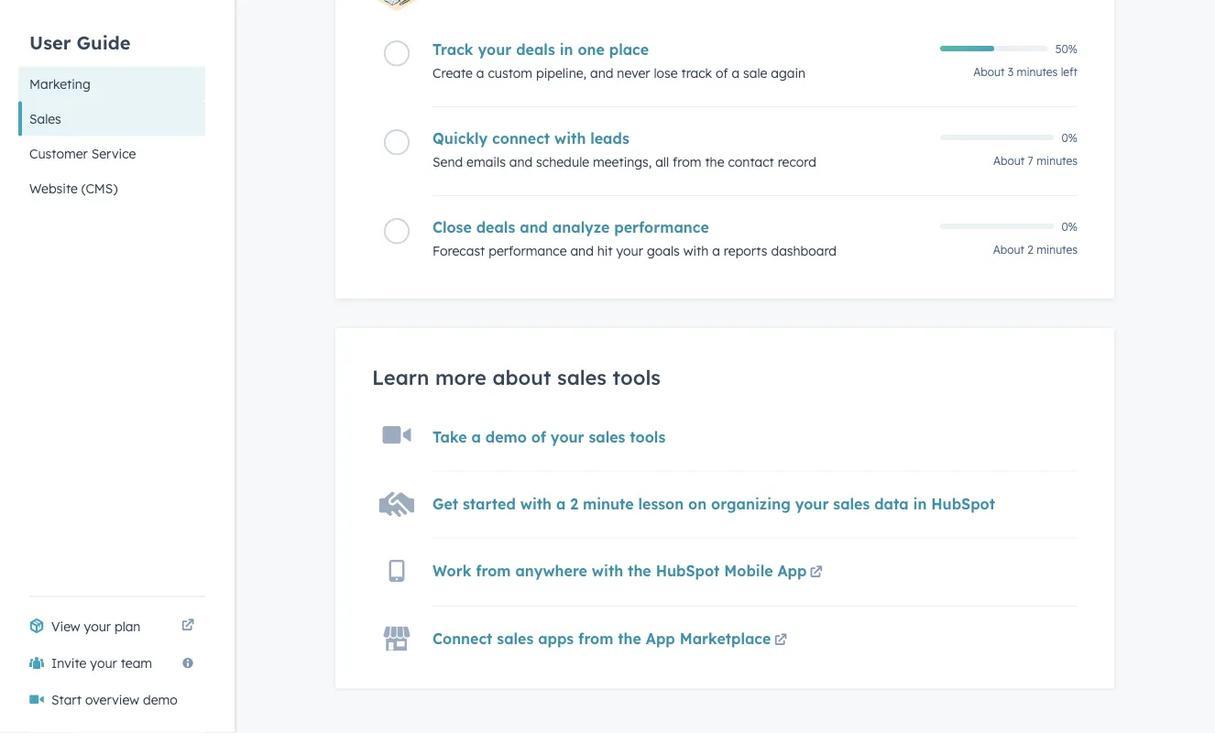 Task type: locate. For each thing, give the bounding box(es) containing it.
1 vertical spatial performance
[[489, 243, 567, 260]]

1 horizontal spatial demo
[[486, 428, 527, 447]]

app left marketplace
[[646, 630, 675, 649]]

more
[[435, 365, 487, 391]]

1 vertical spatial deals
[[476, 219, 516, 237]]

minutes
[[1017, 66, 1058, 79], [1037, 155, 1078, 168], [1037, 243, 1078, 257]]

0% up about 2 minutes
[[1062, 220, 1078, 234]]

from right apps
[[579, 630, 614, 649]]

2 vertical spatial from
[[579, 630, 614, 649]]

minutes right 3
[[1017, 66, 1058, 79]]

meetings,
[[593, 155, 652, 171]]

your up custom
[[478, 41, 512, 59]]

from right work
[[476, 562, 511, 580]]

close deals and analyze performance forecast performance and hit your goals with a reports dashboard
[[433, 219, 837, 260]]

leads
[[591, 130, 630, 148]]

[object object] complete progress bar
[[941, 46, 995, 52]]

1 0% from the top
[[1062, 131, 1078, 145]]

take a demo of your sales tools link
[[433, 428, 666, 447]]

your
[[478, 41, 512, 59], [617, 243, 644, 260], [551, 428, 585, 447], [795, 495, 829, 513], [84, 619, 111, 635], [90, 655, 117, 672]]

a left reports
[[713, 243, 721, 260]]

the
[[705, 155, 725, 171], [628, 562, 652, 580], [618, 630, 642, 649]]

1 vertical spatial hubspot
[[656, 562, 720, 580]]

minutes down about 7 minutes
[[1037, 243, 1078, 257]]

1 horizontal spatial app
[[778, 562, 807, 580]]

plan
[[115, 619, 141, 635]]

minute
[[583, 495, 634, 513]]

website
[[29, 181, 78, 197]]

1 horizontal spatial performance
[[615, 219, 709, 237]]

with right started
[[520, 495, 552, 513]]

demo down team
[[143, 692, 178, 708]]

a left 'sale'
[[732, 66, 740, 82]]

all
[[656, 155, 669, 171]]

minutes for quickly connect with leads
[[1037, 155, 1078, 168]]

2 horizontal spatial from
[[673, 155, 702, 171]]

deals right the close
[[476, 219, 516, 237]]

work from anywhere with the hubspot mobile app
[[433, 562, 807, 580]]

2 vertical spatial about
[[993, 243, 1025, 257]]

send
[[433, 155, 463, 171]]

about
[[974, 66, 1005, 79], [994, 155, 1025, 168], [993, 243, 1025, 257]]

from inside quickly connect with leads send emails and schedule meetings, all from the contact record
[[673, 155, 702, 171]]

1 vertical spatial 2
[[570, 495, 579, 513]]

sale
[[744, 66, 768, 82]]

performance
[[615, 219, 709, 237], [489, 243, 567, 260]]

link opens in a new window image right plan
[[182, 621, 194, 633]]

0 horizontal spatial in
[[560, 41, 573, 59]]

forecast
[[433, 243, 485, 260]]

0 vertical spatial about
[[974, 66, 1005, 79]]

website (cms) button
[[18, 171, 205, 206]]

user
[[29, 32, 71, 55]]

1 vertical spatial demo
[[143, 692, 178, 708]]

customer service
[[29, 146, 136, 162]]

the for hubspot
[[628, 562, 652, 580]]

of right track
[[716, 66, 728, 82]]

(cms)
[[81, 181, 118, 197]]

with
[[555, 130, 586, 148], [684, 243, 709, 260], [520, 495, 552, 513], [592, 562, 624, 580]]

deals up custom
[[516, 41, 555, 59]]

minutes right 7
[[1037, 155, 1078, 168]]

1 vertical spatial 0%
[[1062, 220, 1078, 234]]

1 horizontal spatial link opens in a new window image
[[775, 631, 787, 653]]

0 vertical spatial of
[[716, 66, 728, 82]]

2 0% from the top
[[1062, 220, 1078, 234]]

invite your team button
[[18, 645, 205, 682]]

your right hit
[[617, 243, 644, 260]]

0 vertical spatial 0%
[[1062, 131, 1078, 145]]

in right the data
[[914, 495, 927, 513]]

0 vertical spatial deals
[[516, 41, 555, 59]]

mobile
[[725, 562, 773, 580]]

link opens in a new window image inside the "view your plan" link
[[182, 616, 194, 638]]

your inside close deals and analyze performance forecast performance and hit your goals with a reports dashboard
[[617, 243, 644, 260]]

custom
[[488, 66, 533, 82]]

in inside track your deals in one place create a custom pipeline, and never lose track of a sale again
[[560, 41, 573, 59]]

link opens in a new window image
[[810, 563, 823, 585], [810, 567, 823, 580], [182, 616, 194, 638], [775, 635, 787, 648]]

1 vertical spatial minutes
[[1037, 155, 1078, 168]]

learn
[[372, 365, 429, 391]]

2 left minute
[[570, 495, 579, 513]]

1 vertical spatial the
[[628, 562, 652, 580]]

2
[[1028, 243, 1034, 257], [570, 495, 579, 513]]

performance down analyze on the top of page
[[489, 243, 567, 260]]

0 vertical spatial the
[[705, 155, 725, 171]]

0 vertical spatial tools
[[613, 365, 661, 391]]

in up the pipeline,
[[560, 41, 573, 59]]

place
[[609, 41, 649, 59]]

0 horizontal spatial demo
[[143, 692, 178, 708]]

0 horizontal spatial of
[[532, 428, 546, 447]]

in
[[560, 41, 573, 59], [914, 495, 927, 513]]

and
[[590, 66, 614, 82], [510, 155, 533, 171], [520, 219, 548, 237], [571, 243, 594, 260]]

from
[[673, 155, 702, 171], [476, 562, 511, 580], [579, 630, 614, 649]]

hubspot left the mobile
[[656, 562, 720, 580]]

view
[[51, 619, 80, 635]]

about for track your deals in one place
[[974, 66, 1005, 79]]

link opens in a new window image right marketplace
[[775, 631, 787, 653]]

pipeline,
[[536, 66, 587, 82]]

from down quickly connect with leads button
[[673, 155, 702, 171]]

0 horizontal spatial deals
[[476, 219, 516, 237]]

0 vertical spatial from
[[673, 155, 702, 171]]

with down the close deals and analyze performance button
[[684, 243, 709, 260]]

0 vertical spatial minutes
[[1017, 66, 1058, 79]]

with up schedule
[[555, 130, 586, 148]]

about 3 minutes left
[[974, 66, 1078, 79]]

0% up about 7 minutes
[[1062, 131, 1078, 145]]

organizing
[[711, 495, 791, 513]]

connect sales apps from the app marketplace
[[433, 630, 771, 649]]

1 horizontal spatial deals
[[516, 41, 555, 59]]

performance up the goals
[[615, 219, 709, 237]]

the down lesson
[[628, 562, 652, 580]]

1 vertical spatial about
[[994, 155, 1025, 168]]

customer
[[29, 146, 88, 162]]

track your deals in one place button
[[433, 41, 930, 59]]

hubspot right the data
[[932, 495, 996, 513]]

0 vertical spatial hubspot
[[932, 495, 996, 513]]

demo for a
[[486, 428, 527, 447]]

sales left apps
[[497, 630, 534, 649]]

link opens in a new window image
[[182, 621, 194, 633], [775, 631, 787, 653]]

and down connect
[[510, 155, 533, 171]]

2 down 7
[[1028, 243, 1034, 257]]

dashboard
[[771, 243, 837, 260]]

sales
[[557, 365, 607, 391], [589, 428, 626, 447], [834, 495, 870, 513], [497, 630, 534, 649]]

3
[[1008, 66, 1014, 79]]

get
[[433, 495, 458, 513]]

a left minute
[[556, 495, 566, 513]]

about
[[493, 365, 551, 391]]

0 horizontal spatial hubspot
[[656, 562, 720, 580]]

1 horizontal spatial of
[[716, 66, 728, 82]]

connect
[[492, 130, 550, 148]]

of
[[716, 66, 728, 82], [532, 428, 546, 447]]

marketing button
[[18, 67, 205, 102]]

of down about at left
[[532, 428, 546, 447]]

tools
[[613, 365, 661, 391], [630, 428, 666, 447]]

learn more about sales tools
[[372, 365, 661, 391]]

a right take at left bottom
[[472, 428, 481, 447]]

0 vertical spatial 2
[[1028, 243, 1034, 257]]

lose
[[654, 66, 678, 82]]

app right the mobile
[[778, 562, 807, 580]]

1 horizontal spatial hubspot
[[932, 495, 996, 513]]

0 vertical spatial in
[[560, 41, 573, 59]]

your left plan
[[84, 619, 111, 635]]

1 vertical spatial app
[[646, 630, 675, 649]]

1 vertical spatial tools
[[630, 428, 666, 447]]

minutes for close deals and analyze performance
[[1037, 243, 1078, 257]]

1 horizontal spatial in
[[914, 495, 927, 513]]

deals
[[516, 41, 555, 59], [476, 219, 516, 237]]

0 horizontal spatial performance
[[489, 243, 567, 260]]

the down work from anywhere with the hubspot mobile app link
[[618, 630, 642, 649]]

sales up minute
[[589, 428, 626, 447]]

and down one
[[590, 66, 614, 82]]

1 vertical spatial of
[[532, 428, 546, 447]]

service
[[91, 146, 136, 162]]

close
[[433, 219, 472, 237]]

0 horizontal spatial link opens in a new window image
[[182, 621, 194, 633]]

demo right take at left bottom
[[486, 428, 527, 447]]

user guide views element
[[18, 0, 205, 206]]

2 vertical spatial minutes
[[1037, 243, 1078, 257]]

0 horizontal spatial from
[[476, 562, 511, 580]]

with inside close deals and analyze performance forecast performance and hit your goals with a reports dashboard
[[684, 243, 709, 260]]

app
[[778, 562, 807, 580], [646, 630, 675, 649]]

overview
[[85, 692, 139, 708]]

your right organizing
[[795, 495, 829, 513]]

2 vertical spatial the
[[618, 630, 642, 649]]

sales right about at left
[[557, 365, 607, 391]]

1 horizontal spatial from
[[579, 630, 614, 649]]

quickly
[[433, 130, 488, 148]]

your left team
[[90, 655, 117, 672]]

about 2 minutes
[[993, 243, 1078, 257]]

0 vertical spatial demo
[[486, 428, 527, 447]]

the left contact
[[705, 155, 725, 171]]

the for app
[[618, 630, 642, 649]]

user guide
[[29, 32, 131, 55]]

0%
[[1062, 131, 1078, 145], [1062, 220, 1078, 234]]

7
[[1028, 155, 1034, 168]]



Task type: vqa. For each thing, say whether or not it's contained in the screenshot.
the topmost Information
no



Task type: describe. For each thing, give the bounding box(es) containing it.
your inside the "view your plan" link
[[84, 619, 111, 635]]

never
[[617, 66, 650, 82]]

about 7 minutes
[[994, 155, 1078, 168]]

the inside quickly connect with leads send emails and schedule meetings, all from the contact record
[[705, 155, 725, 171]]

emails
[[467, 155, 506, 171]]

anywhere
[[516, 562, 588, 580]]

sales left the data
[[834, 495, 870, 513]]

0 vertical spatial performance
[[615, 219, 709, 237]]

connect
[[433, 630, 493, 649]]

analyze
[[553, 219, 610, 237]]

and inside track your deals in one place create a custom pipeline, and never lose track of a sale again
[[590, 66, 614, 82]]

close deals and analyze performance button
[[433, 219, 930, 237]]

sales
[[29, 111, 61, 127]]

on
[[689, 495, 707, 513]]

link opens in a new window image inside 'connect sales apps from the app marketplace' link
[[775, 631, 787, 653]]

work
[[433, 562, 472, 580]]

marketplace
[[680, 630, 771, 649]]

lesson
[[639, 495, 684, 513]]

a right create
[[477, 66, 485, 82]]

take a demo of your sales tools
[[433, 428, 666, 447]]

marketing
[[29, 76, 90, 92]]

create
[[433, 66, 473, 82]]

one
[[578, 41, 605, 59]]

and inside quickly connect with leads send emails and schedule meetings, all from the contact record
[[510, 155, 533, 171]]

with inside quickly connect with leads send emails and schedule meetings, all from the contact record
[[555, 130, 586, 148]]

track
[[682, 66, 712, 82]]

apps
[[538, 630, 574, 649]]

about for close deals and analyze performance
[[993, 243, 1025, 257]]

work from anywhere with the hubspot mobile app link
[[433, 562, 826, 585]]

quickly connect with leads send emails and schedule meetings, all from the contact record
[[433, 130, 817, 171]]

about for quickly connect with leads
[[994, 155, 1025, 168]]

0% for close deals and analyze performance
[[1062, 220, 1078, 234]]

customer service button
[[18, 137, 205, 171]]

invite
[[51, 655, 87, 672]]

left
[[1061, 66, 1078, 79]]

1 horizontal spatial 2
[[1028, 243, 1034, 257]]

start overview demo
[[51, 692, 178, 708]]

get started with a 2 minute lesson on organizing your sales data in hubspot
[[433, 495, 996, 513]]

start
[[51, 692, 82, 708]]

and left hit
[[571, 243, 594, 260]]

a inside close deals and analyze performance forecast performance and hit your goals with a reports dashboard
[[713, 243, 721, 260]]

again
[[771, 66, 806, 82]]

guide
[[77, 32, 131, 55]]

your inside track your deals in one place create a custom pipeline, and never lose track of a sale again
[[478, 41, 512, 59]]

record
[[778, 155, 817, 171]]

track your deals in one place create a custom pipeline, and never lose track of a sale again
[[433, 41, 806, 82]]

team
[[121, 655, 152, 672]]

website (cms)
[[29, 181, 118, 197]]

1 vertical spatial in
[[914, 495, 927, 513]]

link opens in a new window image inside the "view your plan" link
[[182, 621, 194, 633]]

demo for overview
[[143, 692, 178, 708]]

0 vertical spatial app
[[778, 562, 807, 580]]

started
[[463, 495, 516, 513]]

get started with a 2 minute lesson on organizing your sales data in hubspot link
[[433, 495, 996, 513]]

take
[[433, 428, 467, 447]]

0% for quickly connect with leads
[[1062, 131, 1078, 145]]

with right anywhere
[[592, 562, 624, 580]]

data
[[875, 495, 909, 513]]

your inside 'invite your team' button
[[90, 655, 117, 672]]

view your plan
[[51, 619, 141, 635]]

invite your team
[[51, 655, 152, 672]]

track
[[433, 41, 474, 59]]

your down about at left
[[551, 428, 585, 447]]

reports
[[724, 243, 768, 260]]

deals inside track your deals in one place create a custom pipeline, and never lose track of a sale again
[[516, 41, 555, 59]]

minutes for track your deals in one place
[[1017, 66, 1058, 79]]

goals
[[647, 243, 680, 260]]

sales button
[[18, 102, 205, 137]]

deals inside close deals and analyze performance forecast performance and hit your goals with a reports dashboard
[[476, 219, 516, 237]]

schedule
[[536, 155, 590, 171]]

start overview demo link
[[18, 682, 205, 719]]

and left analyze on the top of page
[[520, 219, 548, 237]]

0 horizontal spatial app
[[646, 630, 675, 649]]

1 vertical spatial from
[[476, 562, 511, 580]]

contact
[[728, 155, 774, 171]]

link opens in a new window image inside 'connect sales apps from the app marketplace' link
[[775, 635, 787, 648]]

quickly connect with leads button
[[433, 130, 930, 148]]

of inside track your deals in one place create a custom pipeline, and never lose track of a sale again
[[716, 66, 728, 82]]

hit
[[598, 243, 613, 260]]

50%
[[1056, 42, 1078, 56]]

0 horizontal spatial 2
[[570, 495, 579, 513]]

view your plan link
[[18, 609, 205, 645]]

connect sales apps from the app marketplace link
[[433, 630, 791, 653]]



